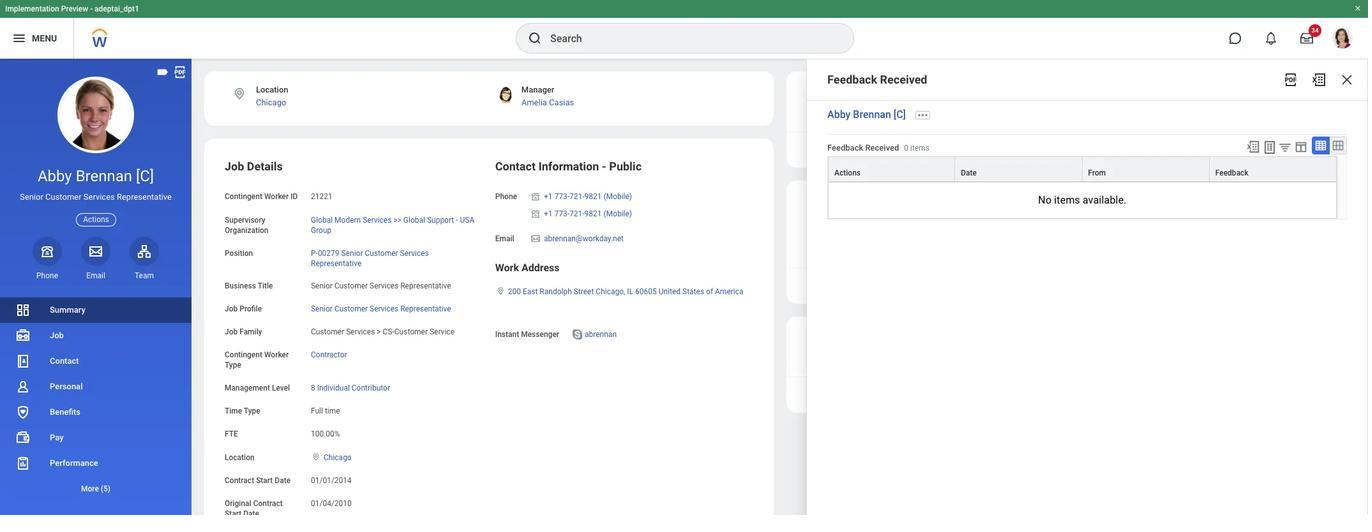 Task type: describe. For each thing, give the bounding box(es) containing it.
0 vertical spatial contract
[[225, 476, 254, 485]]

original
[[225, 499, 251, 508]]

1 721- from the top
[[569, 192, 584, 201]]

team link
[[130, 237, 159, 281]]

performance
[[50, 458, 98, 468]]

time
[[225, 407, 242, 416]]

1 +1 773-721-9821 (mobile) link from the top
[[544, 190, 632, 201]]

2 +1 from the top
[[544, 209, 553, 218]]

skype image
[[571, 328, 583, 341]]

phone inside contact information - public group
[[495, 192, 517, 201]]

1 horizontal spatial mail image
[[530, 233, 541, 244]]

casias
[[549, 98, 574, 108]]

contingent for contingent worker type
[[225, 351, 262, 359]]

profile logan mcneil element
[[1325, 24, 1360, 52]]

service
[[430, 328, 455, 336]]

1 horizontal spatial type
[[244, 407, 260, 416]]

pay link
[[0, 425, 192, 451]]

100.00%
[[311, 430, 340, 439]]

benefits link
[[0, 400, 192, 425]]

time
[[325, 407, 340, 416]]

location image for work address
[[495, 286, 505, 295]]

job image
[[15, 328, 31, 343]]

america
[[715, 287, 743, 296]]

management level
[[225, 384, 290, 393]]

contact image
[[15, 354, 31, 369]]

received for feedback received 0 items
[[865, 143, 899, 153]]

senior customer services representative for business title element
[[311, 281, 451, 290]]

services inside business title element
[[370, 281, 398, 290]]

business title
[[225, 281, 273, 290]]

instant messenger
[[495, 330, 559, 339]]

start inside original contract start date
[[225, 509, 241, 515]]

details
[[247, 160, 283, 173]]

job details group
[[225, 159, 482, 515]]

job details
[[225, 160, 283, 173]]

0 horizontal spatial location image
[[232, 87, 246, 101]]

contingent worker type
[[225, 351, 289, 370]]

history
[[829, 338, 866, 351]]

notifications large image
[[1265, 32, 1277, 45]]

phone abby brennan [c] element
[[33, 271, 62, 281]]

representative inside business title element
[[400, 281, 451, 290]]

200 east randolph street chicago, il 60605 united states of america link
[[508, 285, 743, 296]]

contact information - public group
[[495, 159, 753, 343]]

actions inside the feedback received dialog
[[834, 168, 861, 177]]

email inside contact information - public group
[[495, 234, 514, 243]]

supervisory
[[225, 215, 265, 224]]

full
[[311, 407, 323, 416]]

edit button
[[801, 382, 828, 408]]

0 vertical spatial statements
[[807, 93, 866, 106]]

states
[[682, 287, 704, 296]]

1 global from the left
[[311, 215, 333, 224]]

date inside original contract start date
[[243, 509, 259, 515]]

supervisory organization
[[225, 215, 268, 235]]

p-
[[311, 249, 318, 258]]

team
[[135, 271, 154, 280]]

add
[[807, 145, 823, 155]]

job details button
[[225, 160, 283, 173]]

fte element
[[311, 422, 340, 440]]

summary image
[[15, 303, 31, 318]]

pdf image
[[1283, 72, 1298, 87]]

time type
[[225, 407, 260, 416]]

senior inside senior customer services representative link
[[311, 304, 333, 313]]

2 773- from the top
[[554, 209, 569, 218]]

no
[[1038, 194, 1052, 206]]

chicago,
[[596, 287, 625, 296]]

personal link
[[0, 374, 192, 400]]

global modern services >> global support - usa group
[[311, 215, 474, 235]]

chicago inside job details group
[[324, 453, 352, 462]]

original contract start date element
[[311, 491, 352, 509]]

services inside p-00279 senior customer services representative
[[400, 249, 429, 258]]

feedback received 0 items
[[827, 143, 929, 153]]

abrennan
[[585, 330, 617, 339]]

instant
[[495, 330, 519, 339]]

performance link
[[0, 451, 192, 476]]

job for job family
[[225, 328, 238, 336]]

navigation pane region
[[0, 59, 192, 515]]

1 horizontal spatial items
[[1054, 194, 1080, 206]]

business
[[225, 281, 256, 290]]

abby brennan [c] inside the feedback received dialog
[[827, 109, 906, 121]]

1 vertical spatial date
[[275, 476, 291, 485]]

street
[[574, 287, 594, 296]]

abby inside navigation pane region
[[38, 167, 72, 185]]

abrennan link
[[585, 327, 617, 339]]

manager amelia casias
[[521, 85, 574, 108]]

abrennan@workday.net link
[[544, 231, 624, 243]]

- for adeptai_dpt1
[[90, 4, 93, 13]]

8 individual contributor
[[311, 384, 390, 393]]

location for location chicago
[[256, 85, 288, 94]]

select to filter grid data image
[[1278, 140, 1292, 154]]

view more
[[807, 281, 851, 291]]

no items available.
[[1038, 194, 1126, 206]]

2 721- from the top
[[569, 209, 584, 218]]

job family element
[[311, 320, 455, 337]]

feedback received
[[827, 73, 927, 86]]

title
[[258, 281, 273, 290]]

edit
[[807, 390, 823, 400]]

group
[[311, 226, 332, 235]]

senior customer services representative inside navigation pane region
[[20, 192, 172, 202]]

representative inside navigation pane region
[[117, 192, 172, 202]]

from button
[[1082, 157, 1209, 181]]

feedback button
[[1210, 157, 1336, 181]]

8
[[311, 384, 315, 393]]

implementation preview -   adeptai_dpt1
[[5, 4, 139, 13]]

contact link
[[0, 349, 192, 374]]

of
[[706, 287, 713, 296]]

add statements
[[807, 145, 873, 155]]

phone button
[[33, 237, 62, 281]]

pay image
[[15, 430, 31, 446]]

200 east randolph street chicago, il 60605 united states of america
[[508, 287, 743, 296]]

job link
[[0, 323, 192, 349]]

original contract start date
[[225, 499, 283, 515]]

add statements button
[[801, 137, 878, 163]]

1 773- from the top
[[554, 192, 569, 201]]

feedback up abby brennan [c] link
[[827, 73, 877, 86]]

amelia casias link
[[521, 98, 574, 108]]

[c] inside navigation pane region
[[136, 167, 154, 185]]

date inside popup button
[[961, 168, 977, 177]]

1 horizontal spatial start
[[256, 476, 273, 485]]

feedback down 'add statements'
[[807, 202, 856, 215]]

services inside job family element
[[346, 328, 375, 336]]

customer up contractor link
[[311, 328, 344, 336]]

brennan inside the feedback received dialog
[[853, 109, 891, 121]]

(mobile) for second +1 773-721-9821 (mobile) link from the top of the items selected list
[[604, 209, 632, 218]]

customer up job family element
[[334, 304, 368, 313]]

representative inside p-00279 senior customer services representative
[[311, 259, 362, 268]]

level
[[272, 384, 290, 393]]

job for job profile
[[225, 304, 238, 313]]

1 vertical spatial chicago link
[[324, 450, 352, 462]]

x image
[[1339, 72, 1355, 87]]

2 global from the left
[[403, 215, 425, 224]]

support
[[427, 215, 454, 224]]

job history
[[807, 338, 866, 351]]

job family
[[225, 328, 262, 336]]

worker for contingent worker id
[[264, 192, 289, 201]]

inbox large image
[[1300, 32, 1313, 45]]

search image
[[527, 31, 543, 46]]

modern
[[335, 215, 361, 224]]

abby brennan [c] link
[[827, 109, 906, 121]]

email inside popup button
[[86, 271, 105, 280]]

chicago inside location chicago
[[256, 98, 286, 108]]



Task type: vqa. For each thing, say whether or not it's contained in the screenshot.
Senior inside the 'Business Title' element
yes



Task type: locate. For each thing, give the bounding box(es) containing it.
mail image inside email popup button
[[88, 244, 103, 259]]

customer up business title element
[[365, 249, 398, 258]]

location
[[256, 85, 288, 94], [225, 453, 254, 462]]

contributor
[[352, 384, 390, 393]]

mail image up 'email abby brennan [c]' element
[[88, 244, 103, 259]]

0 vertical spatial -
[[90, 4, 93, 13]]

0 horizontal spatial abby brennan [c]
[[38, 167, 154, 185]]

- inside group
[[602, 160, 606, 173]]

global right >> in the top of the page
[[403, 215, 425, 224]]

address
[[521, 262, 560, 274]]

phone image up phone abby brennan [c] element
[[38, 244, 56, 259]]

0 vertical spatial date
[[961, 168, 977, 177]]

1 vertical spatial email
[[86, 271, 105, 280]]

tag image
[[156, 65, 170, 79]]

job down summary at the bottom
[[50, 331, 64, 340]]

senior up contractor link
[[311, 304, 333, 313]]

1 vertical spatial -
[[602, 160, 606, 173]]

1 vertical spatial start
[[225, 509, 241, 515]]

position
[[225, 249, 253, 258]]

global modern services >> global support - usa group link
[[311, 213, 474, 235]]

1 (mobile) from the top
[[604, 192, 632, 201]]

services inside global modern services >> global support - usa group
[[363, 215, 392, 224]]

1 vertical spatial received
[[865, 143, 899, 153]]

location image down 100.00%
[[311, 452, 321, 461]]

location image left 200
[[495, 286, 505, 295]]

0 vertical spatial received
[[880, 73, 927, 86]]

1 horizontal spatial abby brennan [c]
[[827, 109, 906, 121]]

0 vertical spatial abby brennan [c]
[[827, 109, 906, 121]]

>>
[[393, 215, 401, 224]]

expand table image
[[1332, 139, 1344, 152]]

8 individual contributor link
[[311, 381, 390, 393]]

pay
[[50, 433, 64, 442]]

type inside contingent worker type
[[225, 361, 241, 370]]

il
[[627, 287, 633, 296]]

[c] inside the feedback received dialog
[[894, 109, 906, 121]]

job profile
[[225, 304, 262, 313]]

1 vertical spatial 773-
[[554, 209, 569, 218]]

+1 773-721-9821 (mobile) for second +1 773-721-9821 (mobile) link from the top of the items selected list
[[544, 209, 632, 218]]

1 vertical spatial type
[[244, 407, 260, 416]]

>
[[377, 328, 381, 336]]

1 horizontal spatial phone
[[495, 192, 517, 201]]

list containing summary
[[0, 297, 192, 502]]

profile
[[240, 304, 262, 313]]

job for job details
[[225, 160, 244, 173]]

row inside the feedback received dialog
[[828, 156, 1337, 182]]

0 vertical spatial actions
[[834, 168, 861, 177]]

fte
[[225, 430, 238, 439]]

adeptai_dpt1
[[95, 4, 139, 13]]

items right no
[[1054, 194, 1080, 206]]

customer inside business title element
[[334, 281, 368, 290]]

01/04/2010
[[311, 499, 352, 508]]

2 (mobile) from the top
[[604, 209, 632, 218]]

contract down contract start date
[[253, 499, 283, 508]]

view printable version (pdf) image
[[173, 65, 187, 79]]

date button
[[955, 157, 1082, 181]]

full time element
[[311, 404, 340, 416]]

actions inside navigation pane region
[[83, 215, 109, 224]]

1 horizontal spatial -
[[456, 215, 458, 224]]

721- up abrennan@workday.net link on the left
[[569, 209, 584, 218]]

customer left service
[[394, 328, 428, 336]]

1 horizontal spatial actions
[[834, 168, 861, 177]]

0 horizontal spatial contact
[[50, 356, 79, 366]]

services left >
[[346, 328, 375, 336]]

full time
[[311, 407, 340, 416]]

contact up personal
[[50, 356, 79, 366]]

job for job history
[[807, 338, 826, 351]]

mail image
[[530, 233, 541, 244], [88, 244, 103, 259]]

1 vertical spatial +1
[[544, 209, 553, 218]]

worker up level
[[264, 351, 289, 359]]

table image
[[1314, 139, 1327, 152]]

east
[[523, 287, 538, 296]]

global up group
[[311, 215, 333, 224]]

60605
[[635, 287, 657, 296]]

actions button down feedback received 0 items on the right top of page
[[829, 157, 955, 181]]

brennan inside navigation pane region
[[76, 167, 132, 185]]

performance image
[[15, 456, 31, 471]]

customer
[[45, 192, 81, 202], [365, 249, 398, 258], [334, 281, 368, 290], [334, 304, 368, 313], [311, 328, 344, 336], [394, 328, 428, 336]]

contact for contact information - public
[[495, 160, 536, 173]]

0 horizontal spatial date
[[243, 509, 259, 515]]

0 vertical spatial start
[[256, 476, 273, 485]]

abby inside the feedback received dialog
[[827, 109, 851, 121]]

1 horizontal spatial date
[[275, 476, 291, 485]]

0 horizontal spatial actions button
[[76, 213, 116, 226]]

+1 right phone icon
[[544, 192, 553, 201]]

services up email popup button
[[83, 192, 115, 202]]

implementation preview -   adeptai_dpt1 banner
[[0, 0, 1368, 59]]

export to worksheets image
[[1262, 140, 1277, 155]]

start down "original"
[[225, 509, 241, 515]]

contractor link
[[311, 348, 347, 359]]

services down global modern services >> global support - usa group
[[400, 249, 429, 258]]

received left the "0"
[[865, 143, 899, 153]]

- left public
[[602, 160, 606, 173]]

services up senior customer services representative link
[[370, 281, 398, 290]]

0 vertical spatial phone image
[[530, 208, 541, 219]]

items right the "0"
[[910, 144, 929, 153]]

organization
[[225, 226, 268, 235]]

phone image down phone icon
[[530, 208, 541, 219]]

customer inside p-00279 senior customer services representative
[[365, 249, 398, 258]]

1 vertical spatial 9821
[[584, 209, 602, 218]]

+1 773-721-9821 (mobile) down information
[[544, 192, 632, 201]]

1 vertical spatial +1 773-721-9821 (mobile) link
[[544, 207, 632, 218]]

export to excel image
[[1246, 140, 1260, 154]]

contract up "original"
[[225, 476, 254, 485]]

job left family
[[225, 328, 238, 336]]

personal
[[50, 382, 83, 391]]

messenger
[[521, 330, 559, 339]]

job inside list
[[50, 331, 64, 340]]

773-
[[554, 192, 569, 201], [554, 209, 569, 218]]

0 horizontal spatial [c]
[[136, 167, 154, 185]]

location image left location chicago
[[232, 87, 246, 101]]

worker for contingent worker type
[[264, 351, 289, 359]]

statements right the add
[[825, 145, 873, 155]]

close environment banner image
[[1354, 4, 1362, 12]]

0 horizontal spatial location
[[225, 453, 254, 462]]

senior customer services representative link
[[311, 302, 451, 313]]

(mobile) down public
[[604, 192, 632, 201]]

contract start date element
[[311, 468, 352, 486]]

1 vertical spatial 721-
[[569, 209, 584, 218]]

1 vertical spatial [c]
[[136, 167, 154, 185]]

united
[[659, 287, 681, 296]]

9821 up abrennan@workday.net link on the left
[[584, 209, 602, 218]]

0 vertical spatial items
[[910, 144, 929, 153]]

start up original contract start date
[[256, 476, 273, 485]]

- inside banner
[[90, 4, 93, 13]]

200
[[508, 287, 521, 296]]

senior inside navigation pane region
[[20, 192, 43, 202]]

public
[[609, 160, 642, 173]]

9821 down information
[[584, 192, 602, 201]]

worker left id
[[264, 192, 289, 201]]

summary link
[[0, 297, 192, 323]]

more
[[829, 281, 851, 291]]

1 horizontal spatial location
[[256, 85, 288, 94]]

0 vertical spatial brennan
[[853, 109, 891, 121]]

p-00279 senior customer services representative link
[[311, 246, 429, 268]]

phone image inside 'popup button'
[[38, 244, 56, 259]]

0 horizontal spatial -
[[90, 4, 93, 13]]

0 horizontal spatial brennan
[[76, 167, 132, 185]]

work
[[495, 262, 519, 274]]

senior up phone 'popup button' at the left of the page
[[20, 192, 43, 202]]

job left history
[[807, 338, 826, 351]]

0 horizontal spatial global
[[311, 215, 333, 224]]

1 vertical spatial actions
[[83, 215, 109, 224]]

received up abby brennan [c] link
[[880, 73, 927, 86]]

row
[[828, 156, 1337, 182]]

cs-
[[383, 328, 394, 336]]

services left >> in the top of the page
[[363, 215, 392, 224]]

click to view/edit grid preferences image
[[1294, 140, 1308, 154]]

1 horizontal spatial abby
[[827, 109, 851, 121]]

worker inside contingent worker type
[[264, 351, 289, 359]]

0 vertical spatial abby
[[827, 109, 851, 121]]

contingent up supervisory
[[225, 192, 262, 201]]

0 horizontal spatial type
[[225, 361, 241, 370]]

items inside feedback received 0 items
[[910, 144, 929, 153]]

0 horizontal spatial start
[[225, 509, 241, 515]]

contact information - public button
[[495, 160, 642, 173]]

feedback right the add
[[827, 143, 863, 153]]

+1 773-721-9821 (mobile)
[[544, 192, 632, 201], [544, 209, 632, 218]]

0
[[904, 144, 908, 153]]

contingent worker id element
[[311, 185, 332, 202]]

abby brennan [c] inside navigation pane region
[[38, 167, 154, 185]]

randolph
[[540, 287, 572, 296]]

feedback inside feedback popup button
[[1215, 168, 1248, 177]]

contingent for contingent worker id
[[225, 192, 262, 201]]

+1 up abrennan@workday.net link on the left
[[544, 209, 553, 218]]

1 vertical spatial actions button
[[76, 213, 116, 226]]

job left profile
[[225, 304, 238, 313]]

items selected list
[[530, 190, 652, 221]]

benefits image
[[15, 405, 31, 420]]

1 contingent from the top
[[225, 192, 262, 201]]

0 vertical spatial chicago link
[[256, 98, 286, 108]]

1 vertical spatial contact
[[50, 356, 79, 366]]

contract start date
[[225, 476, 291, 485]]

0 vertical spatial senior customer services representative
[[20, 192, 172, 202]]

phone image
[[530, 208, 541, 219], [38, 244, 56, 259]]

0 horizontal spatial mail image
[[88, 244, 103, 259]]

0 vertical spatial contingent
[[225, 192, 262, 201]]

contingent worker id
[[225, 192, 298, 201]]

0 horizontal spatial email
[[86, 271, 105, 280]]

job for job
[[50, 331, 64, 340]]

senior inside business title element
[[311, 281, 333, 290]]

+1 773-721-9821 (mobile) link up abrennan@workday.net link on the left
[[544, 207, 632, 218]]

view
[[807, 281, 827, 291]]

email up the 'summary' link
[[86, 271, 105, 280]]

contract inside original contract start date
[[253, 499, 283, 508]]

location inside job details group
[[225, 453, 254, 462]]

- right preview on the top of page
[[90, 4, 93, 13]]

location for location
[[225, 453, 254, 462]]

senior customer services representative up senior customer services representative link
[[311, 281, 451, 290]]

type up management
[[225, 361, 241, 370]]

type right time
[[244, 407, 260, 416]]

job left details
[[225, 160, 244, 173]]

0 vertical spatial 9821
[[584, 192, 602, 201]]

contact up phone icon
[[495, 160, 536, 173]]

0 horizontal spatial abby
[[38, 167, 72, 185]]

+1 773-721-9821 (mobile) link down information
[[544, 190, 632, 201]]

1 horizontal spatial brennan
[[853, 109, 891, 121]]

contact inside navigation pane region
[[50, 356, 79, 366]]

customer services > cs-customer service
[[311, 328, 455, 336]]

contingent inside contingent worker type
[[225, 351, 262, 359]]

0 vertical spatial location image
[[232, 87, 246, 101]]

contact inside group
[[495, 160, 536, 173]]

1 horizontal spatial phone image
[[530, 208, 541, 219]]

phone left phone icon
[[495, 192, 517, 201]]

summary
[[50, 305, 85, 315]]

0 vertical spatial contact
[[495, 160, 536, 173]]

0 vertical spatial type
[[225, 361, 241, 370]]

721- down information
[[569, 192, 584, 201]]

location image for location
[[311, 452, 321, 461]]

location chicago
[[256, 85, 288, 108]]

senior customer services representative up job family element
[[311, 304, 451, 313]]

list
[[0, 297, 192, 502]]

phone image
[[530, 192, 541, 202]]

0 vertical spatial 773-
[[554, 192, 569, 201]]

773- up abrennan@workday.net link on the left
[[554, 209, 569, 218]]

feedback down export to excel icon at right
[[1215, 168, 1248, 177]]

usa
[[460, 215, 474, 224]]

senior down 00279
[[311, 281, 333, 290]]

1 vertical spatial +1 773-721-9821 (mobile)
[[544, 209, 632, 218]]

1 +1 from the top
[[544, 192, 553, 201]]

+1 773-721-9821 (mobile) up abrennan@workday.net link on the left
[[544, 209, 632, 218]]

1 horizontal spatial chicago
[[324, 453, 352, 462]]

1 vertical spatial location image
[[495, 286, 505, 295]]

received for feedback received
[[880, 73, 927, 86]]

contract
[[225, 476, 254, 485], [253, 499, 283, 508]]

mail image up "address"
[[530, 233, 541, 244]]

services
[[83, 192, 115, 202], [363, 215, 392, 224], [400, 249, 429, 258], [370, 281, 398, 290], [370, 304, 398, 313], [346, 328, 375, 336]]

- for public
[[602, 160, 606, 173]]

1 vertical spatial worker
[[264, 351, 289, 359]]

- left usa
[[456, 215, 458, 224]]

1 worker from the top
[[264, 192, 289, 201]]

2 horizontal spatial date
[[961, 168, 977, 177]]

contingent down job family
[[225, 351, 262, 359]]

senior customer services representative for senior customer services representative link
[[311, 304, 451, 313]]

business title element
[[311, 274, 451, 291]]

1 horizontal spatial location image
[[311, 452, 321, 461]]

1 vertical spatial contingent
[[225, 351, 262, 359]]

1 9821 from the top
[[584, 192, 602, 201]]

2 +1 773-721-9821 (mobile) from the top
[[544, 209, 632, 218]]

1 vertical spatial senior customer services representative
[[311, 281, 451, 290]]

individual
[[317, 384, 350, 393]]

+1 773-721-9821 (mobile) for 2nd +1 773-721-9821 (mobile) link from the bottom
[[544, 192, 632, 201]]

management
[[225, 384, 270, 393]]

senior right 00279
[[341, 249, 363, 258]]

(mobile) up abrennan@workday.net link on the left
[[604, 209, 632, 218]]

1 horizontal spatial contact
[[495, 160, 536, 173]]

customer down p-00279 senior customer services representative
[[334, 281, 368, 290]]

location image
[[232, 87, 246, 101], [495, 286, 505, 295], [311, 452, 321, 461]]

customer inside navigation pane region
[[45, 192, 81, 202]]

0 vertical spatial 721-
[[569, 192, 584, 201]]

email abby brennan [c] element
[[81, 271, 110, 281]]

family
[[240, 328, 262, 336]]

feedback received dialog
[[806, 59, 1368, 515]]

abby brennan [c]
[[827, 109, 906, 121], [38, 167, 154, 185]]

1 vertical spatial location
[[225, 453, 254, 462]]

0 vertical spatial +1
[[544, 192, 553, 201]]

services up job family element
[[370, 304, 398, 313]]

2 +1 773-721-9821 (mobile) link from the top
[[544, 207, 632, 218]]

1 +1 773-721-9821 (mobile) from the top
[[544, 192, 632, 201]]

1 vertical spatial abby brennan [c]
[[38, 167, 154, 185]]

row containing actions
[[828, 156, 1337, 182]]

773- right phone icon
[[554, 192, 569, 201]]

+1 773-721-9821 (mobile) link
[[544, 190, 632, 201], [544, 207, 632, 218]]

amelia
[[521, 98, 547, 108]]

(mobile) for 2nd +1 773-721-9821 (mobile) link from the bottom
[[604, 192, 632, 201]]

0 horizontal spatial phone image
[[38, 244, 56, 259]]

2 horizontal spatial -
[[602, 160, 606, 173]]

0 vertical spatial actions button
[[829, 157, 955, 181]]

from
[[1088, 168, 1106, 177]]

location image inside job details group
[[311, 452, 321, 461]]

contact for contact
[[50, 356, 79, 366]]

1 vertical spatial phone
[[36, 271, 58, 280]]

statements
[[807, 93, 866, 106], [825, 145, 873, 155]]

1 horizontal spatial actions button
[[829, 157, 955, 181]]

1 horizontal spatial email
[[495, 234, 514, 243]]

2 horizontal spatial location image
[[495, 286, 505, 295]]

abrennan@workday.net
[[544, 234, 624, 243]]

contact
[[495, 160, 536, 173], [50, 356, 79, 366]]

1 vertical spatial statements
[[825, 145, 873, 155]]

2 worker from the top
[[264, 351, 289, 359]]

senior customer services representative up email popup button
[[20, 192, 172, 202]]

phone image inside items selected list
[[530, 208, 541, 219]]

2 9821 from the top
[[584, 209, 602, 218]]

1 vertical spatial phone image
[[38, 244, 56, 259]]

work address
[[495, 262, 560, 274]]

view team image
[[137, 244, 152, 259]]

senior inside p-00279 senior customer services representative
[[341, 249, 363, 258]]

p-00279 senior customer services representative
[[311, 249, 429, 268]]

0 vertical spatial worker
[[264, 192, 289, 201]]

statements up abby brennan [c] link
[[807, 93, 866, 106]]

1 vertical spatial brennan
[[76, 167, 132, 185]]

1 horizontal spatial global
[[403, 215, 425, 224]]

0 vertical spatial [c]
[[894, 109, 906, 121]]

0 vertical spatial email
[[495, 234, 514, 243]]

1 vertical spatial (mobile)
[[604, 209, 632, 218]]

team abby brennan [c] element
[[130, 271, 159, 281]]

actions button up email popup button
[[76, 213, 116, 226]]

0 horizontal spatial chicago link
[[256, 98, 286, 108]]

2 vertical spatial senior customer services representative
[[311, 304, 451, 313]]

actions up email popup button
[[83, 215, 109, 224]]

0 vertical spatial +1 773-721-9821 (mobile) link
[[544, 190, 632, 201]]

information
[[538, 160, 599, 173]]

[c]
[[894, 109, 906, 121], [136, 167, 154, 185]]

id
[[291, 192, 298, 201]]

email up work
[[495, 234, 514, 243]]

preview
[[61, 4, 88, 13]]

phone up summary at the bottom
[[36, 271, 58, 280]]

1 vertical spatial contract
[[253, 499, 283, 508]]

services inside navigation pane region
[[83, 192, 115, 202]]

phone inside 'popup button'
[[36, 271, 58, 280]]

statements inside add statements button
[[825, 145, 873, 155]]

personal image
[[15, 379, 31, 395]]

implementation
[[5, 4, 59, 13]]

items
[[910, 144, 929, 153], [1054, 194, 1080, 206]]

0 vertical spatial phone
[[495, 192, 517, 201]]

0 vertical spatial +1 773-721-9821 (mobile)
[[544, 192, 632, 201]]

0 vertical spatial (mobile)
[[604, 192, 632, 201]]

- inside global modern services >> global support - usa group
[[456, 215, 458, 224]]

actions down 'add statements'
[[834, 168, 861, 177]]

type
[[225, 361, 241, 370], [244, 407, 260, 416]]

2 vertical spatial location image
[[311, 452, 321, 461]]

21221
[[311, 192, 332, 201]]

1 horizontal spatial chicago link
[[324, 450, 352, 462]]

customer up phone 'popup button' at the left of the page
[[45, 192, 81, 202]]

toolbar inside the feedback received dialog
[[1240, 136, 1347, 156]]

2 contingent from the top
[[225, 351, 262, 359]]

contractor
[[311, 351, 347, 359]]

0 vertical spatial location
[[256, 85, 288, 94]]

1 vertical spatial items
[[1054, 194, 1080, 206]]

excel image
[[1311, 72, 1327, 87]]

0 horizontal spatial phone
[[36, 271, 58, 280]]

toolbar
[[1240, 136, 1347, 156]]



